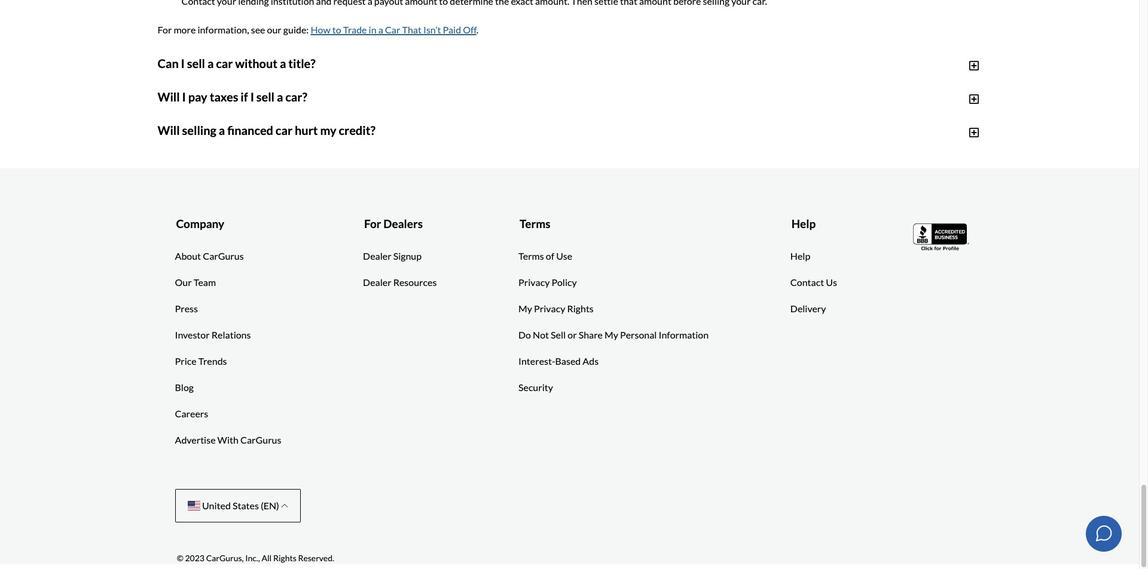 Task type: describe. For each thing, give the bounding box(es) containing it.
1 vertical spatial taxes
[[271, 110, 293, 122]]

that down made
[[158, 139, 175, 150]]

from inside will i pay taxes if i sell a car? the rules and laws on what taxes you pay when selling your car to a private party vary by state (and in some cases even by city). the most important thing to know is that you only pay tax on any profit made from the car sale. if you sell a car for less than you paid for, there's no sales tax. however, if you sell your car for more money than you paid for it, the internal revenue services (irs) considers that a capital gain, and you'll need to report it when you file your federal and state income taxes. only then will you know if you owe any taxes. for more information, read out full guide:
[[182, 125, 203, 136]]

full
[[873, 139, 887, 150]]

your down debt
[[691, 158, 710, 169]]

your down the invalidates
[[383, 110, 402, 122]]

a up gain,
[[219, 123, 225, 138]]

0 horizontal spatial taxes
[[210, 90, 238, 104]]

company
[[176, 217, 224, 231]]

0 vertical spatial help
[[792, 217, 816, 231]]

you've
[[501, 77, 528, 88]]

contact inside contact us link
[[790, 277, 824, 288]]

to right how
[[332, 24, 341, 35]]

resources
[[393, 277, 437, 288]]

might inside 'can i sell a car without a title? in most states, no. rules around car titles vary by state, but—generally speaking—if you've lost your vehicle's title, it should be possible to obtain a replacement by contacting your state's department of motor vehicles (dmv). note: obtaining a new title invalidates a car's old title.there are other reasons why you might not be in possession of your car's title, such as if the car still has a lien against it, or if it was bought from a previous owner that didn't have the title. our guide to'
[[624, 91, 648, 102]]

your right harm
[[295, 206, 315, 217]]

your down doing
[[893, 206, 913, 217]]

sell down around
[[256, 90, 275, 104]]

1 horizontal spatial loan
[[417, 158, 435, 169]]

car up car?
[[291, 77, 304, 88]]

us
[[826, 277, 837, 288]]

for dealers
[[364, 217, 423, 231]]

to left make
[[769, 172, 778, 184]]

lender,
[[870, 158, 899, 169]]

if left owe at the top right of the page
[[656, 139, 662, 150]]

title.
[[411, 105, 430, 117]]

alternative routes that will harm your credit include paying a settlement balance, voluntary surrender of the vehicle or repossession of the vehicle. if you're struggling to pay back your car loan, it's important to speak to the lender to see what options might be available to you.
[[158, 206, 964, 232]]

0 vertical spatial guide:
[[283, 24, 309, 35]]

vehicles
[[197, 91, 232, 102]]

1 vertical spatial when
[[346, 139, 369, 150]]

the down the invalidates
[[396, 105, 410, 117]]

are inside if you're worried that selling a financed car might hurt your credit, the important point to consider is whether you can settle your debt as agreed with the lender. contact your lender and ask for your payoff balance, which is a figure based on the remainder of the loan payments plus accompanying interest and fees. if you can sell your car and settle the payoff loan with the lender, then it won't hurt your credit. if you sell your car but still can't meet the payoff balance, there are other options open to you, such as refinancing the remaining balance to make payments smaller. doing this shouldn't hurt your credit because you'll still be paying the loan back in full.
[[468, 172, 481, 184]]

your left the state's
[[871, 77, 891, 88]]

car up need
[[276, 123, 292, 138]]

security link
[[519, 381, 553, 395]]

if down contacting
[[840, 91, 846, 102]]

to up possession
[[713, 77, 721, 88]]

not
[[533, 329, 549, 341]]

then inside will i pay taxes if i sell a car? the rules and laws on what taxes you pay when selling your car to a private party vary by state (and in some cases even by city). the most important thing to know is that you only pay tax on any profit made from the car sale. if you sell a car for less than you paid for, there's no sales tax. however, if you sell your car for more money than you paid for it, the internal revenue services (irs) considers that a capital gain, and you'll need to report it when you file your federal and state income taxes. only then will you know if you owe any taxes. for more information, read out full guide:
[[576, 139, 595, 150]]

a right has
[[912, 91, 916, 102]]

1 vertical spatial is
[[563, 144, 570, 155]]

sell down owe at the top right of the page
[[675, 158, 689, 169]]

to right struggling
[[844, 206, 853, 217]]

hurt down 'owner'
[[295, 123, 318, 138]]

the down meet on the top of the page
[[344, 187, 358, 198]]

(irs)
[[901, 125, 921, 136]]

gain,
[[213, 139, 233, 150]]

it inside if you're worried that selling a financed car might hurt your credit, the important point to consider is whether you can settle your debt as agreed with the lender. contact your lender and ask for your payoff balance, which is a figure based on the remainder of the loan payments plus accompanying interest and fees. if you can sell your car and settle the payoff loan with the lender, then it won't hurt your credit. if you sell your car but still can't meet the payoff balance, there are other options open to you, such as refinancing the remaining balance to make payments smaller. doing this shouldn't hurt your credit because you'll still be paying the loan back in full.
[[922, 158, 928, 169]]

1 horizontal spatial know
[[801, 110, 824, 122]]

can i sell a car without a title? in most states, no. rules around car titles vary by state, but—generally speaking—if you've lost your vehicle's title, it should be possible to obtain a replacement by contacting your state's department of motor vehicles (dmv). note: obtaining a new title invalidates a car's old title.there are other reasons why you might not be in possession of your car's title, such as if the car still has a lien against it, or if it was bought from a previous owner that didn't have the title. our guide to
[[158, 56, 975, 117]]

and down no
[[455, 139, 471, 150]]

the down credit,
[[401, 158, 415, 169]]

should
[[635, 77, 663, 88]]

vehicle
[[607, 206, 636, 217]]

title.there
[[467, 91, 510, 102]]

car down the cases
[[610, 125, 623, 136]]

was
[[184, 105, 200, 117]]

to down title.there
[[476, 105, 485, 117]]

your left credit,
[[382, 144, 401, 155]]

guide: inside will i pay taxes if i sell a car? the rules and laws on what taxes you pay when selling your car to a private party vary by state (and in some cases even by city). the most important thing to know is that you only pay tax on any profit made from the car sale. if you sell a car for less than you paid for, there's no sales tax. however, if you sell your car for more money than you paid for it, the internal revenue services (irs) considers that a capital gain, and you'll need to report it when you file your federal and state income taxes. only then will you know if you owe any taxes. for more information, read out full guide:
[[889, 139, 914, 150]]

0 horizontal spatial state
[[473, 139, 494, 150]]

read
[[836, 139, 855, 150]]

important inside if you're worried that selling a financed car might hurt your credit, the important point to consider is whether you can settle your debt as agreed with the lender. contact your lender and ask for your payoff balance, which is a figure based on the remainder of the loan payments plus accompanying interest and fees. if you can sell your car and settle the payoff loan with the lender, then it won't hurt your credit. if you sell your car but still can't meet the payoff balance, there are other options open to you, such as refinancing the remaining balance to make payments smaller. doing this shouldn't hurt your credit because you'll still be paying the loan back in full.
[[447, 144, 489, 155]]

if down made
[[158, 144, 164, 155]]

without
[[235, 56, 278, 71]]

federal
[[424, 139, 454, 150]]

our team link
[[175, 276, 216, 290]]

if you're worried that selling a financed car might hurt your credit, the important point to consider is whether you can settle your debt as agreed with the lender. contact your lender and ask for your payoff balance, which is a figure based on the remainder of the loan payments plus accompanying interest and fees. if you can sell your car and settle the payoff loan with the lender, then it won't hurt your credit. if you sell your car but still can't meet the payoff balance, there are other options open to you, such as refinancing the remaining balance to make payments smaller. doing this shouldn't hurt your credit because you'll still be paying the loan back in full.
[[158, 144, 973, 198]]

2 the from the left
[[682, 110, 698, 122]]

0 horizontal spatial settle
[[643, 144, 667, 155]]

surrender
[[537, 206, 579, 217]]

will for will i pay taxes if i sell a car? the rules and laws on what taxes you pay when selling your car to a private party vary by state (and in some cases even by city). the most important thing to know is that you only pay tax on any profit made from the car sale. if you sell a car for less than you paid for, there's no sales tax. however, if you sell your car for more money than you paid for it, the internal revenue services (irs) considers that a capital gain, and you'll need to report it when you file your federal and state income taxes. only then will you know if you owe any taxes. for more information, read out full guide:
[[158, 90, 180, 104]]

share
[[579, 329, 603, 341]]

0 horizontal spatial payoff
[[158, 158, 184, 169]]

replacement
[[759, 77, 811, 88]]

sell
[[551, 329, 566, 341]]

click for the bbb business review of this auto listing service in cambridge ma image
[[913, 223, 970, 253]]

options inside 'alternative routes that will harm your credit include paying a settlement balance, voluntary surrender of the vehicle or repossession of the vehicle. if you're struggling to pay back your car loan, it's important to speak to the lender to see what options might be available to you.'
[[343, 220, 375, 232]]

a left figure
[[257, 158, 262, 169]]

0 vertical spatial more
[[174, 24, 196, 35]]

0 horizontal spatial is
[[249, 158, 255, 169]]

a down the (dmv).
[[256, 105, 261, 117]]

0 horizontal spatial know
[[631, 139, 654, 150]]

credit inside 'alternative routes that will harm your credit include paying a settlement balance, voluntary surrender of the vehicle or repossession of the vehicle. if you're struggling to pay back your car loan, it's important to speak to the lender to see what options might be available to you.'
[[316, 206, 341, 217]]

credit inside if you're worried that selling a financed car might hurt your credit, the important point to consider is whether you can settle your debt as agreed with the lender. contact your lender and ask for your payoff balance, which is a figure based on the remainder of the loan payments plus accompanying interest and fees. if you can sell your car and settle the payoff loan with the lender, then it won't hurt your credit. if you sell your car but still can't meet the payoff balance, there are other options open to you, such as refinancing the remaining balance to make payments smaller. doing this shouldn't hurt your credit because you'll still be paying the loan back in full.
[[199, 187, 223, 198]]

car up for,
[[404, 110, 417, 122]]

0 vertical spatial payments
[[437, 158, 477, 169]]

pay up my
[[313, 110, 327, 122]]

you're inside 'alternative routes that will harm your credit include paying a settlement balance, voluntary surrender of the vehicle or repossession of the vehicle. if you're struggling to pay back your car loan, it's important to speak to the lender to see what options might be available to you.'
[[773, 206, 799, 217]]

if inside will i pay taxes if i sell a car? the rules and laws on what taxes you pay when selling your car to a private party vary by state (and in some cases even by city). the most important thing to know is that you only pay tax on any profit made from the car sale. if you sell a car for less than you paid for, there's no sales tax. however, if you sell your car for more money than you paid for it, the internal revenue services (irs) considers that a capital gain, and you'll need to report it when you file your federal and state income taxes. only then will you know if you owe any taxes. for more information, read out full guide:
[[256, 125, 262, 136]]

be inside if you're worried that selling a financed car might hurt your credit, the important point to consider is whether you can settle your debt as agreed with the lender. contact your lender and ask for your payoff balance, which is a figure based on the remainder of the loan payments plus accompanying interest and fees. if you can sell your car and settle the payoff loan with the lender, then it won't hurt your credit. if you sell your car but still can't meet the payoff balance, there are other options open to you, such as refinancing the remaining balance to make payments smaller. doing this shouldn't hurt your credit because you'll still be paying the loan back in full.
[[302, 187, 313, 198]]

by up 'new'
[[349, 77, 359, 88]]

if left rules
[[169, 105, 174, 117]]

the up make
[[770, 158, 784, 169]]

that inside if you're worried that selling a financed car might hurt your credit, the important point to consider is whether you can settle your debt as agreed with the lender. contact your lender and ask for your payoff balance, which is a figure based on the remainder of the loan payments plus accompanying interest and fees. if you can sell your car and settle the payoff loan with the lender, then it won't hurt your credit. if you sell your car but still can't meet the payoff balance, there are other options open to you, such as refinancing the remaining balance to make payments smaller. doing this shouldn't hurt your credit because you'll still be paying the loan back in full.
[[229, 144, 246, 155]]

most inside will i pay taxes if i sell a car? the rules and laws on what taxes you pay when selling your car to a private party vary by state (and in some cases even by city). the most important thing to know is that you only pay tax on any profit made from the car sale. if you sell a car for less than you paid for, there's no sales tax. however, if you sell your car for more money than you paid for it, the internal revenue services (irs) considers that a capital gain, and you'll need to report it when you file your federal and state income taxes. only then will you know if you owe any taxes. for more information, read out full guide:
[[700, 110, 721, 122]]

trends
[[198, 356, 227, 367]]

remaining
[[691, 172, 733, 184]]

options inside if you're worried that selling a financed car might hurt your credit, the important point to consider is whether you can settle your debt as agreed with the lender. contact your lender and ask for your payoff balance, which is a figure based on the remainder of the loan payments plus accompanying interest and fees. if you can sell your car and settle the payoff loan with the lender, then it won't hurt your credit. if you sell your car but still can't meet the payoff balance, there are other options open to you, such as refinancing the remaining balance to make payments smaller. doing this shouldn't hurt your credit because you'll still be paying the loan back in full.
[[508, 172, 539, 184]]

car down figure
[[270, 172, 283, 184]]

you'll inside if you're worried that selling a financed car might hurt your credit, the important point to consider is whether you can settle your debt as agreed with the lender. contact your lender and ask for your payoff balance, which is a figure based on the remainder of the loan payments plus accompanying interest and fees. if you can sell your car and settle the payoff loan with the lender, then it won't hurt your credit. if you sell your car but still can't meet the payoff balance, there are other options open to you, such as refinancing the remaining balance to make payments smaller. doing this shouldn't hurt your credit because you'll still be paying the loan back in full.
[[261, 187, 284, 198]]

your up because
[[248, 172, 268, 184]]

a up title.
[[424, 91, 429, 102]]

our inside 'can i sell a car without a title? in most states, no. rules around car titles vary by state, but—generally speaking—if you've lost your vehicle's title, it should be possible to obtain a replacement by contacting your state's department of motor vehicles (dmv). note: obtaining a new title invalidates a car's old title.there are other reasons why you might not be in possession of your car's title, such as if the car still has a lien against it, or if it was bought from a previous owner that didn't have the title. our guide to'
[[432, 105, 449, 117]]

contact inside if you're worried that selling a financed car might hurt your credit, the important point to consider is whether you can settle your debt as agreed with the lender. contact your lender and ask for your payoff balance, which is a figure based on the remainder of the loan payments plus accompanying interest and fees. if you can sell your car and settle the payoff loan with the lender, then it won't hurt your credit. if you sell your car but still can't meet the payoff balance, there are other options open to you, such as refinancing the remaining balance to make payments smaller. doing this shouldn't hurt your credit because you'll still be paying the loan back in full.
[[819, 144, 853, 155]]

state,
[[361, 77, 385, 88]]

delivery
[[790, 303, 826, 314]]

a down 'owner'
[[297, 125, 302, 136]]

back inside if you're worried that selling a financed car might hurt your credit, the important point to consider is whether you can settle your debt as agreed with the lender. contact your lender and ask for your payoff balance, which is a figure based on the remainder of the loan payments plus accompanying interest and fees. if you can sell your car and settle the payoff loan with the lender, then it won't hurt your credit. if you sell your car but still can't meet the payoff balance, there are other options open to you, such as refinancing the remaining balance to make payments smaller. doing this shouldn't hurt your credit because you'll still be paying the loan back in full.
[[379, 187, 399, 198]]

2 vertical spatial or
[[568, 329, 577, 341]]

car
[[385, 24, 400, 35]]

there's
[[424, 125, 453, 136]]

1 horizontal spatial can
[[659, 158, 673, 169]]

1 vertical spatial still
[[301, 172, 316, 184]]

are inside 'can i sell a car without a title? in most states, no. rules around car titles vary by state, but—generally speaking—if you've lost your vehicle's title, it should be possible to obtain a replacement by contacting your state's department of motor vehicles (dmv). note: obtaining a new title invalidates a car's old title.there are other reasons why you might not be in possession of your car's title, such as if the car still has a lien against it, or if it was bought from a previous owner that didn't have the title. our guide to'
[[512, 91, 526, 102]]

tax
[[907, 110, 920, 122]]

relations
[[212, 329, 251, 341]]

2 horizontal spatial on
[[922, 110, 933, 122]]

rules
[[234, 77, 257, 88]]

0 horizontal spatial title,
[[606, 77, 625, 88]]

hurt up remainder
[[362, 144, 380, 155]]

you'll inside will i pay taxes if i sell a car? the rules and laws on what taxes you pay when selling your car to a private party vary by state (and in some cases even by city). the most important thing to know is that you only pay tax on any profit made from the car sale. if you sell a car for less than you paid for, there's no sales tax. however, if you sell your car for more money than you paid for it, the internal revenue services (irs) considers that a capital gain, and you'll need to report it when you file your federal and state income taxes. only then will you know if you owe any taxes. for more information, read out full guide:
[[252, 139, 274, 150]]

what inside will i pay taxes if i sell a car? the rules and laws on what taxes you pay when selling your car to a private party vary by state (and in some cases even by city). the most important thing to know is that you only pay tax on any profit made from the car sale. if you sell a car for less than you paid for, there's no sales tax. however, if you sell your car for more money than you paid for it, the internal revenue services (irs) considers that a capital gain, and you'll need to report it when you file your federal and state income taxes. only then will you know if you owe any taxes. for more information, read out full guide:
[[248, 110, 270, 122]]

car up no. on the top of the page
[[216, 56, 233, 71]]

credit,
[[403, 144, 430, 155]]

car up the remaining
[[712, 158, 725, 169]]

1 vertical spatial my
[[605, 329, 618, 341]]

trade
[[343, 24, 367, 35]]

rights inside 'link'
[[567, 303, 594, 314]]

to left speak
[[201, 220, 210, 232]]

about
[[175, 250, 201, 262]]

money
[[663, 125, 691, 136]]

lender inside if you're worried that selling a financed car might hurt your credit, the important point to consider is whether you can settle your debt as agreed with the lender. contact your lender and ask for your payoff balance, which is a figure based on the remainder of the loan payments plus accompanying interest and fees. if you can sell your car and settle the payoff loan with the lender, then it won't hurt your credit. if you sell your car but still can't meet the payoff balance, there are other options open to you, such as refinancing the remaining balance to make payments smaller. doing this shouldn't hurt your credit because you'll still be paying the loan back in full.
[[875, 144, 902, 155]]

your down money
[[668, 144, 688, 155]]

1 horizontal spatial more
[[639, 125, 661, 136]]

car left my
[[304, 125, 317, 136]]

1 horizontal spatial state
[[525, 110, 546, 122]]

information
[[659, 329, 709, 341]]

the down remainder
[[363, 172, 377, 184]]

if down rules
[[241, 90, 248, 104]]

a down made
[[177, 139, 182, 150]]

0 horizontal spatial loan
[[360, 187, 378, 198]]

0 horizontal spatial see
[[251, 24, 265, 35]]

1 horizontal spatial payoff
[[378, 172, 405, 184]]

(dmv).
[[233, 91, 264, 102]]

possible
[[677, 77, 711, 88]]

in right trade
[[369, 24, 377, 35]]

the up smaller.
[[855, 158, 868, 169]]

terms of use
[[519, 250, 572, 262]]

0 vertical spatial when
[[329, 110, 352, 122]]

2 vertical spatial as
[[615, 172, 624, 184]]

to up accompanying
[[515, 144, 524, 155]]

that inside 'can i sell a car without a title? in most states, no. rules around car titles vary by state, but—generally speaking—if you've lost your vehicle's title, it should be possible to obtain a replacement by contacting your state's department of motor vehicles (dmv). note: obtaining a new title invalidates a car's old title.there are other reasons why you might not be in possession of your car's title, such as if the car still has a lien against it, or if it was bought from a previous owner that didn't have the title. our guide to'
[[329, 105, 347, 117]]

tax.
[[489, 125, 505, 136]]

of right surrender
[[581, 206, 589, 217]]

is inside will i pay taxes if i sell a car? the rules and laws on what taxes you pay when selling your car to a private party vary by state (and in some cases even by city). the most important thing to know is that you only pay tax on any profit made from the car sale. if you sell a car for less than you paid for, there's no sales tax. however, if you sell your car for more money than you paid for it, the internal revenue services (irs) considers that a capital gain, and you'll need to report it when you file your federal and state income taxes. only then will you know if you owe any taxes. for more information, read out full guide:
[[826, 110, 832, 122]]

our inside the our team link
[[175, 277, 192, 288]]

if down (and
[[548, 125, 554, 136]]

sale.
[[235, 125, 254, 136]]

from inside 'can i sell a car without a title? in most states, no. rules around car titles vary by state, but—generally speaking—if you've lost your vehicle's title, it should be possible to obtain a replacement by contacting your state's department of motor vehicles (dmv). note: obtaining a new title invalidates a car's old title.there are other reasons why you might not be in possession of your car's title, such as if the car still has a lien against it, or if it was bought from a previous owner that didn't have the title. our guide to'
[[234, 105, 254, 117]]

team
[[194, 277, 216, 288]]

revenue
[[826, 125, 863, 136]]

and down agreed
[[727, 158, 743, 169]]

what inside 'alternative routes that will harm your credit include paying a settlement balance, voluntary surrender of the vehicle or repossession of the vehicle. if you're struggling to pay back your car loan, it's important to speak to the lender to see what options might be available to you.'
[[320, 220, 342, 232]]

my privacy rights
[[519, 303, 594, 314]]

of inside if you're worried that selling a financed car might hurt your credit, the important point to consider is whether you can settle your debt as agreed with the lender. contact your lender and ask for your payoff balance, which is a figure based on the remainder of the loan payments plus accompanying interest and fees. if you can sell your car and settle the payoff loan with the lender, then it won't hurt your credit. if you sell your car but still can't meet the payoff balance, there are other options open to you, such as refinancing the remaining balance to make payments smaller. doing this shouldn't hurt your credit because you'll still be paying the loan back in full.
[[391, 158, 399, 169]]

1 vertical spatial payments
[[804, 172, 844, 184]]

careers
[[175, 408, 208, 420]]

1 horizontal spatial with
[[834, 158, 853, 169]]

that up the revenue
[[834, 110, 851, 122]]

for for for more information, see our guide: how to trade in a car that isn't paid off .
[[158, 24, 172, 35]]

my privacy rights link
[[519, 302, 594, 316]]

struggling
[[801, 206, 843, 217]]

the down contacting
[[848, 91, 862, 102]]

your down obtain
[[745, 91, 764, 102]]

do
[[519, 329, 531, 341]]

press
[[175, 303, 198, 314]]

0 horizontal spatial any
[[700, 139, 715, 150]]

there
[[443, 172, 466, 184]]

balance, inside 'alternative routes that will harm your credit include paying a settlement balance, voluntary surrender of the vehicle or repossession of the vehicle. if you're struggling to pay back your car loan, it's important to speak to the lender to see what options might be available to you.'
[[459, 206, 493, 217]]

and down sale.
[[235, 139, 250, 150]]

united
[[202, 500, 231, 512]]

2 horizontal spatial loan
[[814, 158, 832, 169]]

by up however,
[[513, 110, 523, 122]]

sell down some in the top of the page
[[573, 125, 587, 136]]

owe
[[681, 139, 698, 150]]

for more information, see our guide: how to trade in a car that isn't paid off .
[[158, 24, 478, 35]]

titles
[[306, 77, 327, 88]]

policy
[[552, 277, 577, 288]]

sell up need
[[281, 125, 295, 136]]

fees.
[[612, 158, 631, 169]]

my inside 'link'
[[519, 303, 532, 314]]

0 horizontal spatial balance,
[[186, 158, 220, 169]]

or inside 'alternative routes that will harm your credit include paying a settlement balance, voluntary surrender of the vehicle or repossession of the vehicle. if you're struggling to pay back your car loan, it's important to speak to the lender to see what options might be available to you.'
[[638, 206, 647, 217]]

if right credit.
[[207, 172, 213, 184]]

lost
[[530, 77, 546, 88]]

a up 'states,'
[[207, 56, 214, 71]]

cargurus inside advertise with cargurus link
[[240, 435, 281, 446]]

and left laws
[[198, 110, 214, 122]]

security
[[519, 382, 553, 393]]

you.
[[464, 220, 482, 232]]

to left you,
[[564, 172, 573, 184]]

selling inside will i pay taxes if i sell a car? the rules and laws on what taxes you pay when selling your car to a private party vary by state (and in some cases even by city). the most important thing to know is that you only pay tax on any profit made from the car sale. if you sell a car for less than you paid for, there's no sales tax. however, if you sell your car for more money than you paid for it, the internal revenue services (irs) considers that a capital gain, and you'll need to report it when you file your federal and state income taxes. only then will you know if you owe any taxes. for more information, read out full guide:
[[354, 110, 381, 122]]

for down even
[[625, 125, 637, 136]]

paying inside if you're worried that selling a financed car might hurt your credit, the important point to consider is whether you can settle your debt as agreed with the lender. contact your lender and ask for your payoff balance, which is a figure based on the remainder of the loan payments plus accompanying interest and fees. if you can sell your car and settle the payoff loan with the lender, then it won't hurt your credit. if you sell your car but still can't meet the payoff balance, there are other options open to you, such as refinancing the remaining balance to make payments smaller. doing this shouldn't hurt your credit because you'll still be paying the loan back in full.
[[314, 187, 342, 198]]

to left you.
[[454, 220, 463, 232]]

state's
[[892, 77, 919, 88]]

0 vertical spatial any
[[935, 110, 950, 122]]

a left title?
[[280, 56, 286, 71]]

all
[[262, 553, 272, 564]]

dealer signup
[[363, 250, 422, 262]]

privacy inside my privacy rights 'link'
[[534, 303, 565, 314]]

can
[[158, 56, 179, 71]]

because
[[225, 187, 259, 198]]

might inside if you're worried that selling a financed car might hurt your credit, the important point to consider is whether you can settle your debt as agreed with the lender. contact your lender and ask for your payoff balance, which is a figure based on the remainder of the loan payments plus accompanying interest and fees. if you can sell your car and settle the payoff loan with the lender, then it won't hurt your credit. if you sell your car but still can't meet the payoff balance, there are other options open to you, such as refinancing the remaining balance to make payments smaller. doing this shouldn't hurt your credit because you'll still be paying the loan back in full.
[[336, 144, 360, 155]]

to down but
[[294, 220, 303, 232]]

a up there's
[[430, 110, 434, 122]]

1 vertical spatial as
[[711, 144, 720, 155]]

debt
[[690, 144, 709, 155]]

advertise with cargurus link
[[175, 433, 281, 448]]

2 horizontal spatial more
[[759, 139, 781, 150]]

of right repossession
[[705, 206, 714, 217]]

selling inside if you're worried that selling a financed car might hurt your credit, the important point to consider is whether you can settle your debt as agreed with the lender. contact your lender and ask for your payoff balance, which is a figure based on the remainder of the loan payments plus accompanying interest and fees. if you can sell your car and settle the payoff loan with the lender, then it won't hurt your credit. if you sell your car but still can't meet the payoff balance, there are other options open to you, such as refinancing the remaining balance to make payments smaller. doing this shouldn't hurt your credit because you'll still be paying the loan back in full.
[[248, 144, 275, 155]]

be inside 'alternative routes that will harm your credit include paying a settlement balance, voluntary surrender of the vehicle or repossession of the vehicle. if you're struggling to pay back your car loan, it's important to speak to the lender to see what options might be available to you.'
[[403, 220, 413, 232]]

terms of use link
[[519, 249, 572, 264]]

a up previous
[[277, 90, 283, 104]]

cargurus inside about cargurus link
[[203, 250, 244, 262]]

dealer resources link
[[363, 276, 437, 290]]

vary inside will i pay taxes if i sell a car? the rules and laws on what taxes you pay when selling your car to a private party vary by state (and in some cases even by city). the most important thing to know is that you only pay tax on any profit made from the car sale. if you sell a car for less than you paid for, there's no sales tax. however, if you sell your car for more money than you paid for it, the internal revenue services (irs) considers that a capital gain, and you'll need to report it when you file your federal and state income taxes. only then will you know if you owe any taxes. for more information, read out full guide:
[[492, 110, 511, 122]]

your down some in the top of the page
[[589, 125, 608, 136]]

be right should
[[664, 77, 675, 88]]

a left car
[[378, 24, 383, 35]]

accompanying
[[498, 158, 558, 169]]

personal
[[620, 329, 657, 341]]

the up gain,
[[205, 125, 219, 136]]

pay left "tax"
[[890, 110, 905, 122]]

pay up was
[[188, 90, 207, 104]]

city).
[[660, 110, 680, 122]]

a right obtain
[[752, 77, 757, 88]]

isn't
[[423, 24, 441, 35]]

0 vertical spatial with
[[752, 144, 771, 155]]

didn't
[[348, 105, 372, 117]]

the left vehicle.
[[716, 206, 729, 217]]

(en)
[[261, 500, 279, 512]]

about cargurus link
[[175, 249, 244, 264]]

lender.
[[789, 144, 817, 155]]

financed inside if you're worried that selling a financed car might hurt your credit, the important point to consider is whether you can settle your debt as agreed with the lender. contact your lender and ask for your payoff balance, which is a figure based on the remainder of the loan payments plus accompanying interest and fees. if you can sell your car and settle the payoff loan with the lender, then it won't hurt your credit. if you sell your car but still can't meet the payoff balance, there are other options open to you, such as refinancing the remaining balance to make payments smaller. doing this shouldn't hurt your credit because you'll still be paying the loan back in full.
[[283, 144, 319, 155]]

car?
[[285, 90, 307, 104]]

1 vertical spatial rights
[[273, 553, 296, 564]]

0 horizontal spatial information,
[[198, 24, 249, 35]]

interest-based ads
[[519, 356, 599, 367]]

you inside 'can i sell a car without a title? in most states, no. rules around car titles vary by state, but—generally speaking—if you've lost your vehicle's title, it should be possible to obtain a replacement by contacting your state's department of motor vehicles (dmv). note: obtaining a new title invalidates a car's old title.there are other reasons why you might not be in possession of your car's title, such as if the car still has a lien against it, or if it was bought from a previous owner that didn't have the title. our guide to'
[[606, 91, 622, 102]]

1 than from the left
[[350, 125, 370, 136]]

hurt right won't
[[955, 158, 973, 169]]

obtaining
[[291, 91, 330, 102]]



Task type: locate. For each thing, give the bounding box(es) containing it.
dealer signup link
[[363, 249, 422, 264]]

will inside will i pay taxes if i sell a car? the rules and laws on what taxes you pay when selling your car to a private party vary by state (and in some cases even by city). the most important thing to know is that you only pay tax on any profit made from the car sale. if you sell a car for less than you paid for, there's no sales tax. however, if you sell your car for more money than you paid for it, the internal revenue services (irs) considers that a capital gain, and you'll need to report it when you file your federal and state income taxes. only then will you know if you owe any taxes. for more information, read out full guide:
[[158, 90, 180, 104]]

our
[[267, 24, 282, 35]]

privacy inside privacy policy link
[[519, 277, 550, 288]]

0 vertical spatial paying
[[314, 187, 342, 198]]

do not sell or share my personal information
[[519, 329, 709, 341]]

1 vertical spatial cargurus
[[240, 435, 281, 446]]

0 horizontal spatial lender
[[265, 220, 292, 232]]

loan
[[417, 158, 435, 169], [814, 158, 832, 169], [360, 187, 378, 198]]

and left "ask"
[[904, 144, 920, 155]]

what
[[248, 110, 270, 122], [320, 220, 342, 232]]

1 vertical spatial more
[[639, 125, 661, 136]]

title,
[[606, 77, 625, 88], [787, 91, 806, 102]]

of left use
[[546, 250, 554, 262]]

cargurus,
[[206, 553, 244, 564]]

vehicle.
[[731, 206, 763, 217]]

advertise
[[175, 435, 216, 446]]

0 horizontal spatial with
[[752, 144, 771, 155]]

dealer inside "link"
[[363, 250, 391, 262]]

0 horizontal spatial back
[[379, 187, 399, 198]]

the right speak
[[249, 220, 263, 232]]

1 horizontal spatial such
[[808, 91, 828, 102]]

has
[[895, 91, 910, 102]]

important inside will i pay taxes if i sell a car? the rules and laws on what taxes you pay when selling your car to a private party vary by state (and in some cases even by city). the most important thing to know is that you only pay tax on any profit made from the car sale. if you sell a car for less than you paid for, there's no sales tax. however, if you sell your car for more money than you paid for it, the internal revenue services (irs) considers that a capital gain, and you'll need to report it when you file your federal and state income taxes. only then will you know if you owe any taxes. for more information, read out full guide:
[[723, 110, 765, 122]]

internal
[[791, 125, 824, 136]]

in inside 'can i sell a car without a title? in most states, no. rules around car titles vary by state, but—generally speaking—if you've lost your vehicle's title, it should be possible to obtain a replacement by contacting your state's department of motor vehicles (dmv). note: obtaining a new title invalidates a car's old title.there are other reasons why you might not be in possession of your car's title, such as if the car still has a lien against it, or if it was bought from a previous owner that didn't have the title. our guide to'
[[678, 91, 686, 102]]

your down for,
[[403, 139, 422, 150]]

0 horizontal spatial then
[[576, 139, 595, 150]]

cases
[[602, 110, 624, 122]]

1 horizontal spatial most
[[700, 110, 721, 122]]

taxes. down however,
[[528, 139, 552, 150]]

1 horizontal spatial guide:
[[889, 139, 914, 150]]

settlement
[[411, 206, 457, 217]]

car down laws
[[220, 125, 234, 136]]

capital
[[183, 139, 211, 150]]

2 horizontal spatial or
[[638, 206, 647, 217]]

with down 'read'
[[834, 158, 853, 169]]

1 vertical spatial terms
[[519, 250, 544, 262]]

2 will from the top
[[158, 123, 180, 138]]

1 car's from the left
[[431, 91, 450, 102]]

in down possible
[[678, 91, 686, 102]]

and left fees.
[[595, 158, 610, 169]]

i for pay
[[182, 90, 186, 104]]

0 vertical spatial as
[[829, 91, 838, 102]]

possession
[[687, 91, 733, 102]]

0 vertical spatial balance,
[[186, 158, 220, 169]]

your up won't
[[952, 144, 971, 155]]

information, inside will i pay taxes if i sell a car? the rules and laws on what taxes you pay when selling your car to a private party vary by state (and in some cases even by city). the most important thing to know is that you only pay tax on any profit made from the car sale. if you sell a car for less than you paid for, there's no sales tax. however, if you sell your car for more money than you paid for it, the internal revenue services (irs) considers that a capital gain, and you'll need to report it when you file your federal and state income taxes. only then will you know if you owe any taxes. for more information, read out full guide:
[[783, 139, 835, 150]]

help up the contact us
[[790, 250, 810, 262]]

0 horizontal spatial important
[[158, 220, 200, 232]]

such inside 'can i sell a car without a title? in most states, no. rules around car titles vary by state, but—generally speaking—if you've lost your vehicle's title, it should be possible to obtain a replacement by contacting your state's department of motor vehicles (dmv). note: obtaining a new title invalidates a car's old title.there are other reasons why you might not be in possession of your car's title, such as if the car still has a lien against it, or if it was bought from a previous owner that didn't have the title. our guide to'
[[808, 91, 828, 102]]

laws
[[215, 110, 234, 122]]

credit up routes
[[199, 187, 223, 198]]

1 vertical spatial state
[[473, 139, 494, 150]]

see inside 'alternative routes that will harm your credit include paying a settlement balance, voluntary surrender of the vehicle or repossession of the vehicle. if you're struggling to pay back your car loan, it's important to speak to the lender to see what options might be available to you.'
[[304, 220, 319, 232]]

in inside if you're worried that selling a financed car might hurt your credit, the important point to consider is whether you can settle your debt as agreed with the lender. contact your lender and ask for your payoff balance, which is a figure based on the remainder of the loan payments plus accompanying interest and fees. if you can sell your car and settle the payoff loan with the lender, then it won't hurt your credit. if you sell your car but still can't meet the payoff balance, there are other options open to you, such as refinancing the remaining balance to make payments smaller. doing this shouldn't hurt your credit because you'll still be paying the loan back in full.
[[401, 187, 409, 198]]

still down based
[[301, 172, 316, 184]]

i for sell
[[181, 56, 185, 71]]

contact us
[[790, 277, 837, 288]]

interest-based ads link
[[519, 355, 599, 369]]

is up the revenue
[[826, 110, 832, 122]]

selling down will selling a financed car hurt my credit?
[[248, 144, 275, 155]]

0 vertical spatial selling
[[354, 110, 381, 122]]

1 horizontal spatial payments
[[804, 172, 844, 184]]

2 horizontal spatial for
[[743, 139, 757, 150]]

1 vertical spatial then
[[901, 158, 920, 169]]

it inside will i pay taxes if i sell a car? the rules and laws on what taxes you pay when selling your car to a private party vary by state (and in some cases even by city). the most important thing to know is that you only pay tax on any profit made from the car sale. if you sell a car for less than you paid for, there's no sales tax. however, if you sell your car for more money than you paid for it, the internal revenue services (irs) considers that a capital gain, and you'll need to report it when you file your federal and state income taxes. only then will you know if you owe any taxes. for more information, read out full guide:
[[338, 139, 344, 150]]

0 vertical spatial most
[[168, 77, 189, 88]]

1 horizontal spatial credit
[[316, 206, 341, 217]]

0 horizontal spatial vary
[[329, 77, 348, 88]]

or up made
[[158, 105, 167, 117]]

back
[[379, 187, 399, 198], [872, 206, 892, 217]]

based
[[290, 158, 315, 169]]

1 paid from the left
[[389, 125, 407, 136]]

dealer resources
[[363, 277, 437, 288]]

car inside 'alternative routes that will harm your credit include paying a settlement balance, voluntary surrender of the vehicle or repossession of the vehicle. if you're struggling to pay back your car loan, it's important to speak to the lender to see what options might be available to you.'
[[915, 206, 928, 217]]

dealer for dealer signup
[[363, 250, 391, 262]]

0 vertical spatial from
[[234, 105, 254, 117]]

ads
[[583, 356, 599, 367]]

1 vertical spatial our
[[175, 277, 192, 288]]

then up the interest
[[576, 139, 595, 150]]

a
[[378, 24, 383, 35], [207, 56, 214, 71], [280, 56, 286, 71], [752, 77, 757, 88], [277, 90, 283, 104], [332, 91, 337, 102], [424, 91, 429, 102], [912, 91, 916, 102], [256, 105, 261, 117], [430, 110, 434, 122], [219, 123, 225, 138], [297, 125, 302, 136], [177, 139, 182, 150], [276, 144, 281, 155], [257, 158, 262, 169], [405, 206, 409, 217]]

1 vertical spatial see
[[304, 220, 319, 232]]

0 vertical spatial other
[[528, 91, 551, 102]]

sell inside 'can i sell a car without a title? in most states, no. rules around car titles vary by state, but—generally speaking—if you've lost your vehicle's title, it should be possible to obtain a replacement by contacting your state's department of motor vehicles (dmv). note: obtaining a new title invalidates a car's old title.there are other reasons why you might not be in possession of your car's title, such as if the car still has a lien against it, or if it was bought from a previous owner that didn't have the title. our guide to'
[[187, 56, 205, 71]]

0 vertical spatial financed
[[227, 123, 273, 138]]

need
[[276, 139, 297, 150]]

most inside 'can i sell a car without a title? in most states, no. rules around car titles vary by state, but—generally speaking—if you've lost your vehicle's title, it should be possible to obtain a replacement by contacting your state's department of motor vehicles (dmv). note: obtaining a new title invalidates a car's old title.there are other reasons why you might not be in possession of your car's title, such as if the car still has a lien against it, or if it was bought from a previous owner that didn't have the title. our guide to'
[[168, 77, 189, 88]]

1 vertical spatial will
[[158, 123, 180, 138]]

states
[[233, 500, 259, 512]]

vary inside 'can i sell a car without a title? in most states, no. rules around car titles vary by state, but—generally speaking—if you've lost your vehicle's title, it should be possible to obtain a replacement by contacting your state's department of motor vehicles (dmv). note: obtaining a new title invalidates a car's old title.there are other reasons why you might not be in possession of your car's title, such as if the car still has a lien against it, or if it was bought from a previous owner that didn't have the title. our guide to'
[[329, 77, 348, 88]]

contacting
[[825, 77, 869, 88]]

0 horizontal spatial such
[[594, 172, 613, 184]]

for inside will i pay taxes if i sell a car? the rules and laws on what taxes you pay when selling your car to a private party vary by state (and in some cases even by city). the most important thing to know is that you only pay tax on any profit made from the car sale. if you sell a car for less than you paid for, there's no sales tax. however, if you sell your car for more money than you paid for it, the internal revenue services (irs) considers that a capital gain, and you'll need to report it when you file your federal and state income taxes. only then will you know if you owe any taxes. for more information, read out full guide:
[[743, 139, 757, 150]]

that inside 'alternative routes that will harm your credit include paying a settlement balance, voluntary surrender of the vehicle or repossession of the vehicle. if you're struggling to pay back your car loan, it's important to speak to the lender to see what options might be available to you.'
[[236, 206, 253, 217]]

of down in
[[158, 91, 166, 102]]

as
[[829, 91, 838, 102], [711, 144, 720, 155], [615, 172, 624, 184]]

open
[[541, 172, 562, 184]]

your left credit.
[[158, 172, 177, 184]]

other inside 'can i sell a car without a title? in most states, no. rules around car titles vary by state, but—generally speaking—if you've lost your vehicle's title, it should be possible to obtain a replacement by contacting your state's department of motor vehicles (dmv). note: obtaining a new title invalidates a car's old title.there are other reasons why you might not be in possession of your car's title, such as if the car still has a lien against it, or if it was bought from a previous owner that didn't have the title. our guide to'
[[528, 91, 551, 102]]

0 horizontal spatial you're
[[166, 144, 192, 155]]

2 horizontal spatial payoff
[[786, 158, 812, 169]]

you're
[[166, 144, 192, 155], [773, 206, 799, 217]]

terms for terms of use
[[519, 250, 544, 262]]

figure
[[264, 158, 289, 169]]

you're down made
[[166, 144, 192, 155]]

balance, down worried
[[186, 158, 220, 169]]

1 horizontal spatial other
[[528, 91, 551, 102]]

back left 'full.'
[[379, 187, 399, 198]]

1 vertical spatial are
[[468, 172, 481, 184]]

for up 'balance'
[[751, 125, 764, 136]]

be
[[664, 77, 675, 88], [666, 91, 676, 102], [302, 187, 313, 198], [403, 220, 413, 232]]

private
[[436, 110, 466, 122]]

0 vertical spatial settle
[[643, 144, 667, 155]]

paying inside 'alternative routes that will harm your credit include paying a settlement balance, voluntary surrender of the vehicle or repossession of the vehicle. if you're struggling to pay back your car loan, it's important to speak to the lender to see what options might be available to you.'
[[375, 206, 403, 217]]

0 horizontal spatial what
[[248, 110, 270, 122]]

more
[[174, 24, 196, 35], [639, 125, 661, 136], [759, 139, 781, 150]]

0 vertical spatial still
[[879, 91, 894, 102]]

of down obtain
[[735, 91, 743, 102]]

0 horizontal spatial are
[[468, 172, 481, 184]]

in left 'full.'
[[401, 187, 409, 198]]

press link
[[175, 302, 198, 316]]

will for will selling a financed car hurt my credit?
[[158, 123, 180, 138]]

1 vertical spatial balance,
[[407, 172, 441, 184]]

1 vertical spatial selling
[[182, 123, 216, 138]]

0 vertical spatial state
[[525, 110, 546, 122]]

us image
[[187, 502, 200, 511]]

contact down the revenue
[[819, 144, 853, 155]]

1 taxes. from the left
[[528, 139, 552, 150]]

but
[[285, 172, 299, 184]]

title, right vehicle's
[[606, 77, 625, 88]]

the left vehicle
[[591, 206, 605, 217]]

payments up there
[[437, 158, 477, 169]]

such inside if you're worried that selling a financed car might hurt your credit, the important point to consider is whether you can settle your debt as agreed with the lender. contact your lender and ask for your payoff balance, which is a figure based on the remainder of the loan payments plus accompanying interest and fees. if you can sell your car and settle the payoff loan with the lender, then it won't hurt your credit. if you sell your car but still can't meet the payoff balance, there are other options open to you, such as refinancing the remaining balance to make payments smaller. doing this shouldn't hurt your credit because you'll still be paying the loan back in full.
[[594, 172, 613, 184]]

rules
[[175, 110, 196, 122]]

0 horizontal spatial financed
[[227, 123, 273, 138]]

terms inside terms of use link
[[519, 250, 544, 262]]

the down there's
[[431, 144, 445, 155]]

as inside 'can i sell a car without a title? in most states, no. rules around car titles vary by state, but—generally speaking—if you've lost your vehicle's title, it should be possible to obtain a replacement by contacting your state's department of motor vehicles (dmv). note: obtaining a new title invalidates a car's old title.there are other reasons why you might not be in possession of your car's title, such as if the car still has a lien against it, or if it was bought from a previous owner that didn't have the title. our guide to'
[[829, 91, 838, 102]]

1 vertical spatial financed
[[283, 144, 319, 155]]

2 taxes. from the left
[[717, 139, 741, 150]]

dealer for dealer resources
[[363, 277, 391, 288]]

0 vertical spatial dealer
[[363, 250, 391, 262]]

to right thing
[[790, 110, 799, 122]]

not
[[650, 91, 664, 102]]

1 vertical spatial might
[[336, 144, 360, 155]]

the left lender.
[[773, 144, 787, 155]]

2 paid from the left
[[731, 125, 749, 136]]

services
[[865, 125, 900, 136]]

important inside 'alternative routes that will harm your credit include paying a settlement balance, voluntary surrender of the vehicle or repossession of the vehicle. if you're struggling to pay back your car loan, it's important to speak to the lender to see what options might be available to you.'
[[158, 220, 200, 232]]

for for for dealers
[[364, 217, 381, 231]]

1 horizontal spatial financed
[[283, 144, 319, 155]]

will inside 'alternative routes that will harm your credit include paying a settlement balance, voluntary surrender of the vehicle or repossession of the vehicle. if you're struggling to pay back your car loan, it's important to speak to the lender to see what options might be available to you.'
[[255, 206, 270, 217]]

taxes
[[210, 90, 238, 104], [271, 110, 293, 122]]

harm
[[272, 206, 293, 217]]

important down alternative
[[158, 220, 200, 232]]

2 vertical spatial might
[[377, 220, 401, 232]]

2 vertical spatial more
[[759, 139, 781, 150]]

pay inside 'alternative routes that will harm your credit include paying a settlement balance, voluntary surrender of the vehicle or repossession of the vehicle. if you're struggling to pay back your car loan, it's important to speak to the lender to see what options might be available to you.'
[[855, 206, 870, 217]]

from
[[234, 105, 254, 117], [182, 125, 203, 136]]

in inside will i pay taxes if i sell a car? the rules and laws on what taxes you pay when selling your car to a private party vary by state (and in some cases even by city). the most important thing to know is that you only pay tax on any profit made from the car sale. if you sell a car for less than you paid for, there's no sales tax. however, if you sell your car for more money than you paid for it, the internal revenue services (irs) considers that a capital gain, and you'll need to report it when you file your federal and state income taxes. only then will you know if you owe any taxes. for more information, read out full guide:
[[568, 110, 576, 122]]

to right speak
[[238, 220, 247, 232]]

1 vertical spatial or
[[638, 206, 647, 217]]

1 horizontal spatial might
[[377, 220, 401, 232]]

owner
[[301, 105, 327, 117]]

vary up 'new'
[[329, 77, 348, 88]]

1 horizontal spatial settle
[[744, 158, 768, 169]]

lender up lender,
[[875, 144, 902, 155]]

terms for terms
[[520, 217, 550, 231]]

0 horizontal spatial other
[[483, 172, 506, 184]]

2 vertical spatial for
[[364, 217, 381, 231]]

rights right all on the left of the page
[[273, 553, 296, 564]]

you'll
[[252, 139, 274, 150], [261, 187, 284, 198]]

for up can
[[158, 24, 172, 35]]

which
[[222, 158, 247, 169]]

a inside 'alternative routes that will harm your credit include paying a settlement balance, voluntary surrender of the vehicle or repossession of the vehicle. if you're struggling to pay back your car loan, it's important to speak to the lender to see what options might be available to you.'
[[405, 206, 409, 217]]

paying right 'include'
[[375, 206, 403, 217]]

1 dealer from the top
[[363, 250, 391, 262]]

settle up 'balance'
[[744, 158, 768, 169]]

1 horizontal spatial as
[[711, 144, 720, 155]]

1 horizontal spatial important
[[447, 144, 489, 155]]

1 vertical spatial with
[[834, 158, 853, 169]]

2 car's from the left
[[766, 91, 786, 102]]

sell up because
[[233, 172, 247, 184]]

the
[[158, 110, 174, 122], [682, 110, 698, 122]]

if right fees.
[[633, 158, 639, 169]]

1 horizontal spatial balance,
[[407, 172, 441, 184]]

0 vertical spatial will
[[158, 90, 180, 104]]

your down credit.
[[177, 187, 197, 198]]

state
[[525, 110, 546, 122], [473, 139, 494, 150]]

a left "settlement"
[[405, 206, 409, 217]]

still inside 'can i sell a car without a title? in most states, no. rules around car titles vary by state, but—generally speaking—if you've lost your vehicle's title, it should be possible to obtain a replacement by contacting your state's department of motor vehicles (dmv). note: obtaining a new title invalidates a car's old title.there are other reasons why you might not be in possession of your car's title, such as if the car still has a lien against it, or if it was bought from a previous owner that didn't have the title. our guide to'
[[879, 91, 894, 102]]

1 vertical spatial title,
[[787, 91, 806, 102]]

0 vertical spatial cargurus
[[203, 250, 244, 262]]

open chat window image
[[1095, 525, 1114, 544]]

0 horizontal spatial more
[[174, 24, 196, 35]]

0 vertical spatial lender
[[875, 144, 902, 155]]

0 horizontal spatial on
[[236, 110, 247, 122]]

any up considers
[[935, 110, 950, 122]]

1 will from the top
[[158, 90, 180, 104]]

delivery link
[[790, 302, 826, 316]]

it, inside 'can i sell a car without a title? in most states, no. rules around car titles vary by state, but—generally speaking—if you've lost your vehicle's title, it should be possible to obtain a replacement by contacting your state's department of motor vehicles (dmv). note: obtaining a new title invalidates a car's old title.there are other reasons why you might not be in possession of your car's title, such as if the car still has a lien against it, or if it was bought from a previous owner that didn't have the title. our guide to'
[[967, 91, 975, 102]]

smaller.
[[846, 172, 878, 184]]

1 vertical spatial help
[[790, 250, 810, 262]]

for inside if you're worried that selling a financed car might hurt your credit, the important point to consider is whether you can settle your debt as agreed with the lender. contact your lender and ask for your payoff balance, which is a figure based on the remainder of the loan payments plus accompanying interest and fees. if you can sell your car and settle the payoff loan with the lender, then it won't hurt your credit. if you sell your car but still can't meet the payoff balance, there are other options open to you, such as refinancing the remaining balance to make payments smaller. doing this shouldn't hurt your credit because you'll still be paying the loan back in full.
[[938, 144, 950, 155]]

that down because
[[236, 206, 253, 217]]

1 horizontal spatial any
[[935, 110, 950, 122]]

0 horizontal spatial taxes.
[[528, 139, 552, 150]]

financed
[[227, 123, 273, 138], [283, 144, 319, 155]]

1 vertical spatial lender
[[265, 220, 292, 232]]

if right sale.
[[256, 125, 262, 136]]

as down fees.
[[615, 172, 624, 184]]

on inside if you're worried that selling a financed car might hurt your credit, the important point to consider is whether you can settle your debt as agreed with the lender. contact your lender and ask for your payoff balance, which is a figure based on the remainder of the loan payments plus accompanying interest and fees. if you can sell your car and settle the payoff loan with the lender, then it won't hurt your credit. if you sell your car but still can't meet the payoff balance, there are other options open to you, such as refinancing the remaining balance to make payments smaller. doing this shouldn't hurt your credit because you'll still be paying the loan back in full.
[[317, 158, 328, 169]]

1 vertical spatial know
[[631, 139, 654, 150]]

dealer down 'dealer signup' "link"
[[363, 277, 391, 288]]

other inside if you're worried that selling a financed car might hurt your credit, the important point to consider is whether you can settle your debt as agreed with the lender. contact your lender and ask for your payoff balance, which is a figure based on the remainder of the loan payments plus accompanying interest and fees. if you can sell your car and settle the payoff loan with the lender, then it won't hurt your credit. if you sell your car but still can't meet the payoff balance, there are other options open to you, such as refinancing the remaining balance to make payments smaller. doing this shouldn't hurt your credit because you'll still be paying the loan back in full.
[[483, 172, 506, 184]]

my up do
[[519, 303, 532, 314]]

is right 'which'
[[249, 158, 255, 169]]

reasons
[[553, 91, 585, 102]]

1 horizontal spatial then
[[901, 158, 920, 169]]

back inside 'alternative routes that will harm your credit include paying a settlement balance, voluntary surrender of the vehicle or repossession of the vehicle. if you're struggling to pay back your car loan, it's important to speak to the lender to see what options might be available to you.'
[[872, 206, 892, 217]]

1 horizontal spatial you're
[[773, 206, 799, 217]]

will left harm
[[255, 206, 270, 217]]

sell
[[187, 56, 205, 71], [256, 90, 275, 104], [281, 125, 295, 136], [573, 125, 587, 136], [675, 158, 689, 169], [233, 172, 247, 184]]

make
[[779, 172, 802, 184]]

0 horizontal spatial my
[[519, 303, 532, 314]]

the left the remaining
[[675, 172, 689, 184]]

your up lender,
[[854, 144, 874, 155]]

contact
[[819, 144, 853, 155], [790, 277, 824, 288]]

1 the from the left
[[158, 110, 174, 122]]

then
[[576, 139, 595, 150], [901, 158, 920, 169]]

you're inside if you're worried that selling a financed car might hurt your credit, the important point to consider is whether you can settle your debt as agreed with the lender. contact your lender and ask for your payoff balance, which is a figure based on the remainder of the loan payments plus accompanying interest and fees. if you can sell your car and settle the payoff loan with the lender, then it won't hurt your credit. if you sell your car but still can't meet the payoff balance, there are other options open to you, such as refinancing the remaining balance to make payments smaller. doing this shouldn't hurt your credit because you'll still be paying the loan back in full.
[[166, 144, 192, 155]]

1 vertical spatial important
[[447, 144, 489, 155]]

2 dealer from the top
[[363, 277, 391, 288]]

in
[[369, 24, 377, 35], [678, 91, 686, 102], [568, 110, 576, 122], [401, 187, 409, 198]]

previous
[[263, 105, 299, 117]]

than up debt
[[693, 125, 712, 136]]

terms up privacy policy
[[519, 250, 544, 262]]

if inside 'alternative routes that will harm your credit include paying a settlement balance, voluntary surrender of the vehicle or repossession of the vehicle. if you're struggling to pay back your car loan, it's important to speak to the lender to see what options might be available to you.'
[[765, 206, 771, 217]]

to
[[332, 24, 341, 35], [713, 77, 721, 88], [476, 105, 485, 117], [419, 110, 428, 122], [790, 110, 799, 122], [299, 139, 308, 150], [515, 144, 524, 155], [564, 172, 573, 184], [769, 172, 778, 184], [844, 206, 853, 217], [201, 220, 210, 232], [238, 220, 247, 232], [294, 220, 303, 232], [454, 220, 463, 232]]

whether
[[572, 144, 607, 155]]

a left 'new'
[[332, 91, 337, 102]]

as down contacting
[[829, 91, 838, 102]]

it, inside will i pay taxes if i sell a car? the rules and laws on what taxes you pay when selling your car to a private party vary by state (and in some cases even by city). the most important thing to know is that you only pay tax on any profit made from the car sale. if you sell a car for less than you paid for, there's no sales tax. however, if you sell your car for more money than you paid for it, the internal revenue services (irs) considers that a capital gain, and you'll need to report it when you file your federal and state income taxes. only then will you know if you owe any taxes. for more information, read out full guide:
[[765, 125, 774, 136]]

2 vertical spatial still
[[285, 187, 300, 198]]

state up however,
[[525, 110, 546, 122]]

to right need
[[299, 139, 308, 150]]

see
[[251, 24, 265, 35], [304, 220, 319, 232]]

taxes down note:
[[271, 110, 293, 122]]

dealer
[[363, 250, 391, 262], [363, 277, 391, 288]]

balance,
[[186, 158, 220, 169], [407, 172, 441, 184], [459, 206, 493, 217]]

will inside will i pay taxes if i sell a car? the rules and laws on what taxes you pay when selling your car to a private party vary by state (and in some cases even by city). the most important thing to know is that you only pay tax on any profit made from the car sale. if you sell a car for less than you paid for, there's no sales tax. however, if you sell your car for more money than you paid for it, the internal revenue services (irs) considers that a capital gain, and you'll need to report it when you file your federal and state income taxes. only then will you know if you owe any taxes. for more information, read out full guide:
[[597, 139, 612, 150]]

0 vertical spatial or
[[158, 105, 167, 117]]

1 vertical spatial settle
[[744, 158, 768, 169]]

united states (en)
[[200, 500, 281, 512]]

2 than from the left
[[693, 125, 712, 136]]

financed down laws
[[227, 123, 273, 138]]

car down my
[[321, 144, 334, 155]]

0 vertical spatial vary
[[329, 77, 348, 88]]

2 vertical spatial selling
[[248, 144, 275, 155]]

2 horizontal spatial as
[[829, 91, 838, 102]]

other down lost at top
[[528, 91, 551, 102]]

title
[[358, 91, 376, 102]]

file
[[388, 139, 401, 150]]

1 horizontal spatial it,
[[967, 91, 975, 102]]

i down rules
[[250, 90, 254, 104]]

credit.
[[179, 172, 205, 184]]

this
[[907, 172, 923, 184]]

on up the can't
[[317, 158, 328, 169]]

however,
[[506, 125, 546, 136]]

payoff up credit.
[[158, 158, 184, 169]]

ask
[[922, 144, 936, 155]]

1 horizontal spatial from
[[234, 105, 254, 117]]

be right not
[[666, 91, 676, 102]]

0 horizontal spatial our
[[175, 277, 192, 288]]

2 vertical spatial balance,
[[459, 206, 493, 217]]

0 vertical spatial can
[[626, 144, 641, 155]]

information, up 'without'
[[198, 24, 249, 35]]

0 vertical spatial terms
[[520, 217, 550, 231]]

to up for,
[[419, 110, 428, 122]]

on
[[236, 110, 247, 122], [922, 110, 933, 122], [317, 158, 328, 169]]

payoff down lender.
[[786, 158, 812, 169]]

around
[[259, 77, 289, 88]]

from down the (dmv).
[[234, 105, 254, 117]]

0 horizontal spatial the
[[158, 110, 174, 122]]

hurt up alternative
[[158, 187, 176, 198]]

1 vertical spatial can
[[659, 158, 673, 169]]

if
[[241, 90, 248, 104], [840, 91, 846, 102], [169, 105, 174, 117], [548, 125, 554, 136], [656, 139, 662, 150]]

2 horizontal spatial important
[[723, 110, 765, 122]]

0 horizontal spatial for
[[158, 24, 172, 35]]

1 horizontal spatial title,
[[787, 91, 806, 102]]

some
[[578, 110, 600, 122]]

might inside 'alternative routes that will harm your credit include paying a settlement balance, voluntary surrender of the vehicle or repossession of the vehicle. if you're struggling to pay back your car loan, it's important to speak to the lender to see what options might be available to you.'
[[377, 220, 401, 232]]

but—generally
[[386, 77, 447, 88]]

i inside 'can i sell a car without a title? in most states, no. rules around car titles vary by state, but—generally speaking—if you've lost your vehicle's title, it should be possible to obtain a replacement by contacting your state's department of motor vehicles (dmv). note: obtaining a new title invalidates a car's old title.there are other reasons why you might not be in possession of your car's title, such as if the car still has a lien against it, or if it was bought from a previous owner that didn't have the title. our guide to'
[[181, 56, 185, 71]]

car's
[[431, 91, 450, 102], [766, 91, 786, 102]]

is up the interest
[[563, 144, 570, 155]]

by left contacting
[[813, 77, 823, 88]]

the up the can't
[[329, 158, 343, 169]]

rights
[[567, 303, 594, 314], [273, 553, 296, 564]]

interest-
[[519, 356, 555, 367]]

then inside if you're worried that selling a financed car might hurt your credit, the important point to consider is whether you can settle your debt as agreed with the lender. contact your lender and ask for your payoff balance, which is a figure based on the remainder of the loan payments plus accompanying interest and fees. if you can sell your car and settle the payoff loan with the lender, then it won't hurt your credit. if you sell your car but still can't meet the payoff balance, there are other options open to you, such as refinancing the remaining balance to make payments smaller. doing this shouldn't hurt your credit because you'll still be paying the loan back in full.
[[901, 158, 920, 169]]

car's down replacement
[[766, 91, 786, 102]]

0 horizontal spatial car's
[[431, 91, 450, 102]]

or inside 'can i sell a car without a title? in most states, no. rules around car titles vary by state, but—generally speaking—if you've lost your vehicle's title, it should be possible to obtain a replacement by contacting your state's department of motor vehicles (dmv). note: obtaining a new title invalidates a car's old title.there are other reasons why you might not be in possession of your car's title, such as if the car still has a lien against it, or if it was bought from a previous owner that didn't have the title. our guide to'
[[158, 105, 167, 117]]

i up was
[[182, 90, 186, 104]]

united states (en) button
[[175, 490, 301, 523]]

lender inside 'alternative routes that will harm your credit include paying a settlement balance, voluntary surrender of the vehicle or repossession of the vehicle. if you're struggling to pay back your car loan, it's important to speak to the lender to see what options might be available to you.'
[[265, 220, 292, 232]]



Task type: vqa. For each thing, say whether or not it's contained in the screenshot.
Internal
yes



